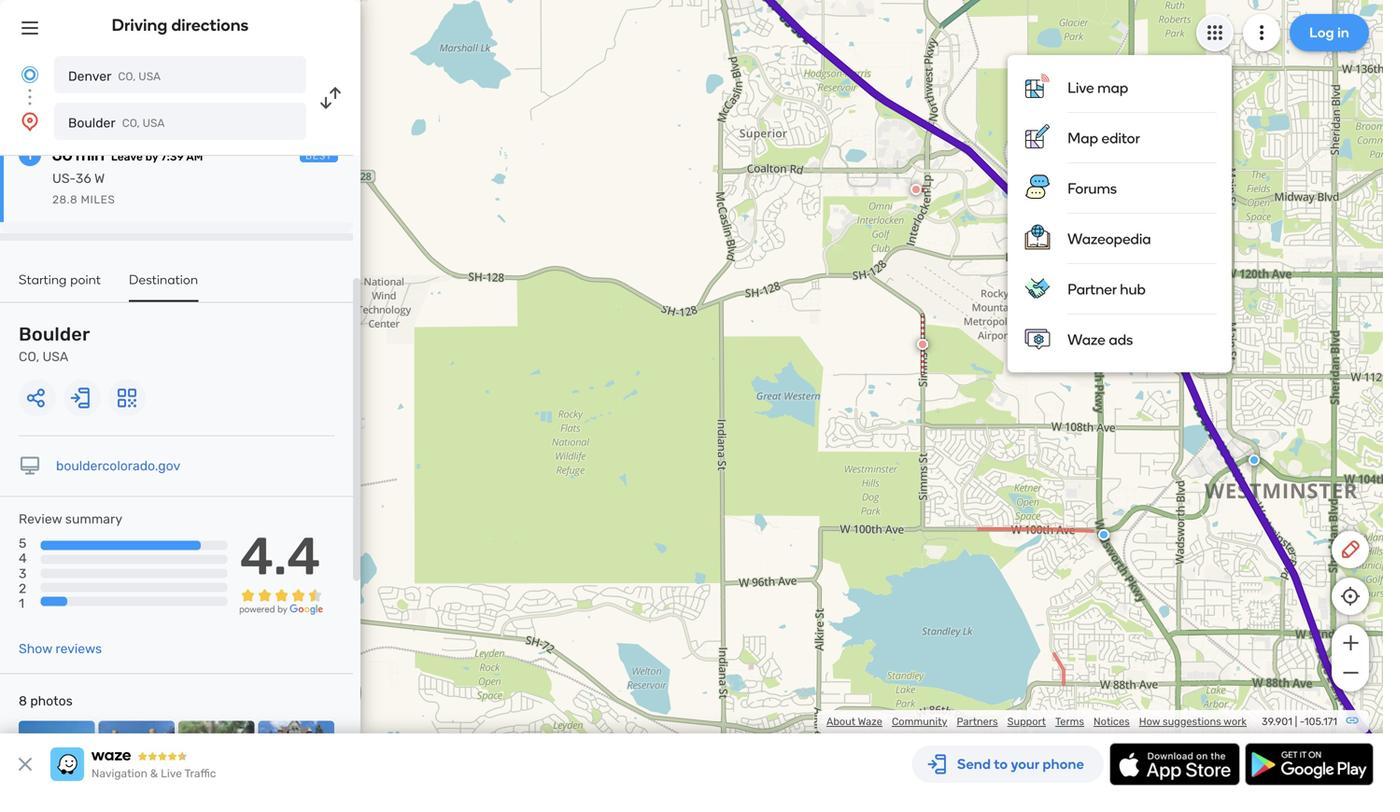 Task type: vqa. For each thing, say whether or not it's contained in the screenshot.
the top 1
yes



Task type: describe. For each thing, give the bounding box(es) containing it.
bouldercolorado.gov
[[56, 459, 180, 474]]

driving
[[112, 15, 168, 35]]

5 4 3 2 1
[[19, 536, 27, 612]]

denver
[[68, 69, 112, 84]]

suggestions
[[1163, 716, 1221, 729]]

road closed image
[[911, 184, 922, 195]]

partners link
[[957, 716, 998, 729]]

0 horizontal spatial 36
[[52, 145, 72, 165]]

usa inside denver co, usa
[[138, 70, 161, 83]]

summary
[[65, 512, 122, 527]]

1 horizontal spatial 1
[[28, 147, 32, 163]]

zoom in image
[[1339, 632, 1362, 655]]

point
[[70, 272, 101, 288]]

|
[[1295, 716, 1297, 729]]

min
[[76, 145, 104, 165]]

destination
[[129, 272, 198, 288]]

x image
[[14, 754, 36, 776]]

support
[[1007, 716, 1046, 729]]

us-
[[52, 171, 76, 186]]

terms
[[1055, 716, 1084, 729]]

starting point
[[19, 272, 101, 288]]

notices
[[1094, 716, 1130, 729]]

by
[[145, 150, 158, 163]]

waze
[[858, 716, 883, 729]]

105.171
[[1305, 716, 1337, 729]]

1 vertical spatial usa
[[143, 117, 165, 130]]

miles
[[81, 193, 115, 206]]

2 vertical spatial usa
[[42, 349, 68, 365]]

notices link
[[1094, 716, 1130, 729]]

about
[[827, 716, 856, 729]]

&
[[150, 768, 158, 781]]

reviews
[[55, 642, 102, 657]]

support link
[[1007, 716, 1046, 729]]

review
[[19, 512, 62, 527]]

starting point button
[[19, 272, 101, 300]]

community
[[892, 716, 948, 729]]

police image
[[1249, 455, 1260, 466]]

8 photos
[[19, 694, 73, 709]]

location image
[[19, 110, 41, 133]]

w
[[94, 171, 105, 186]]

starting
[[19, 272, 67, 288]]

4
[[19, 551, 27, 567]]

co, inside denver co, usa
[[118, 70, 136, 83]]

-
[[1300, 716, 1305, 729]]

directions
[[171, 15, 249, 35]]

image 1 of boulder, boulder image
[[19, 722, 95, 796]]

bouldercolorado.gov link
[[56, 459, 180, 474]]

computer image
[[19, 455, 41, 478]]

how suggestions work link
[[1139, 716, 1247, 729]]

police image
[[1098, 530, 1110, 541]]

link image
[[1345, 714, 1360, 729]]

terms link
[[1055, 716, 1084, 729]]

best
[[306, 150, 333, 162]]

live
[[161, 768, 182, 781]]

am
[[186, 150, 203, 163]]

pencil image
[[1339, 539, 1362, 561]]

destination button
[[129, 272, 198, 302]]

show
[[19, 642, 52, 657]]

3
[[19, 566, 27, 582]]

denver co, usa
[[68, 69, 161, 84]]

about waze link
[[827, 716, 883, 729]]

leave
[[111, 150, 143, 163]]



Task type: locate. For each thing, give the bounding box(es) containing it.
boulder co, usa down 'starting point' "button"
[[19, 324, 90, 365]]

2 vertical spatial co,
[[19, 349, 39, 365]]

us-36 w 28.8 miles
[[52, 171, 115, 206]]

usa down 'starting point' "button"
[[42, 349, 68, 365]]

1 vertical spatial 36
[[76, 171, 91, 186]]

2
[[19, 581, 26, 597]]

1 vertical spatial 1
[[19, 596, 24, 612]]

usa
[[138, 70, 161, 83], [143, 117, 165, 130], [42, 349, 68, 365]]

36 inside us-36 w 28.8 miles
[[76, 171, 91, 186]]

1 horizontal spatial 36
[[76, 171, 91, 186]]

boulder co, usa
[[68, 115, 165, 131], [19, 324, 90, 365]]

co, down 'starting point' "button"
[[19, 349, 39, 365]]

28.8
[[52, 193, 78, 206]]

boulder down 'starting point' "button"
[[19, 324, 90, 346]]

36 min leave by 7:39 am
[[52, 145, 203, 165]]

about waze community partners support terms notices how suggestions work
[[827, 716, 1247, 729]]

boulder up min
[[68, 115, 116, 131]]

36 up us- in the top left of the page
[[52, 145, 72, 165]]

traffic
[[184, 768, 216, 781]]

co, right denver
[[118, 70, 136, 83]]

current location image
[[19, 64, 41, 86]]

community link
[[892, 716, 948, 729]]

how
[[1139, 716, 1160, 729]]

0 vertical spatial co,
[[118, 70, 136, 83]]

driving directions
[[112, 15, 249, 35]]

show reviews
[[19, 642, 102, 657]]

partners
[[957, 716, 998, 729]]

36 left w
[[76, 171, 91, 186]]

co, up 36 min leave by 7:39 am
[[122, 117, 140, 130]]

0 vertical spatial 1
[[28, 147, 32, 163]]

1
[[28, 147, 32, 163], [19, 596, 24, 612]]

39.901 | -105.171
[[1262, 716, 1337, 729]]

boulder co, usa up 36 min leave by 7:39 am
[[68, 115, 165, 131]]

1 vertical spatial co,
[[122, 117, 140, 130]]

7:39
[[161, 150, 184, 163]]

zoom out image
[[1339, 662, 1362, 685]]

1 inside the 5 4 3 2 1
[[19, 596, 24, 612]]

boulder
[[68, 115, 116, 131], [19, 324, 90, 346]]

review summary
[[19, 512, 122, 527]]

0 vertical spatial usa
[[138, 70, 161, 83]]

0 vertical spatial boulder co, usa
[[68, 115, 165, 131]]

photos
[[30, 694, 73, 709]]

4.4
[[240, 526, 321, 588]]

1 vertical spatial boulder
[[19, 324, 90, 346]]

5
[[19, 536, 26, 552]]

image 2 of boulder, boulder image
[[99, 722, 175, 796]]

36
[[52, 145, 72, 165], [76, 171, 91, 186]]

8
[[19, 694, 27, 709]]

1 down location image at the left top of page
[[28, 147, 32, 163]]

0 vertical spatial boulder
[[68, 115, 116, 131]]

road closed image
[[917, 339, 928, 350]]

1 vertical spatial boulder co, usa
[[19, 324, 90, 365]]

navigation
[[92, 768, 147, 781]]

navigation & live traffic
[[92, 768, 216, 781]]

1 down 3
[[19, 596, 24, 612]]

co,
[[118, 70, 136, 83], [122, 117, 140, 130], [19, 349, 39, 365]]

work
[[1224, 716, 1247, 729]]

image 4 of boulder, boulder image
[[258, 722, 334, 796]]

0 horizontal spatial 1
[[19, 596, 24, 612]]

image 3 of boulder, boulder image
[[178, 722, 255, 796]]

39.901
[[1262, 716, 1293, 729]]

usa down driving
[[138, 70, 161, 83]]

0 vertical spatial 36
[[52, 145, 72, 165]]

usa up by on the top left
[[143, 117, 165, 130]]



